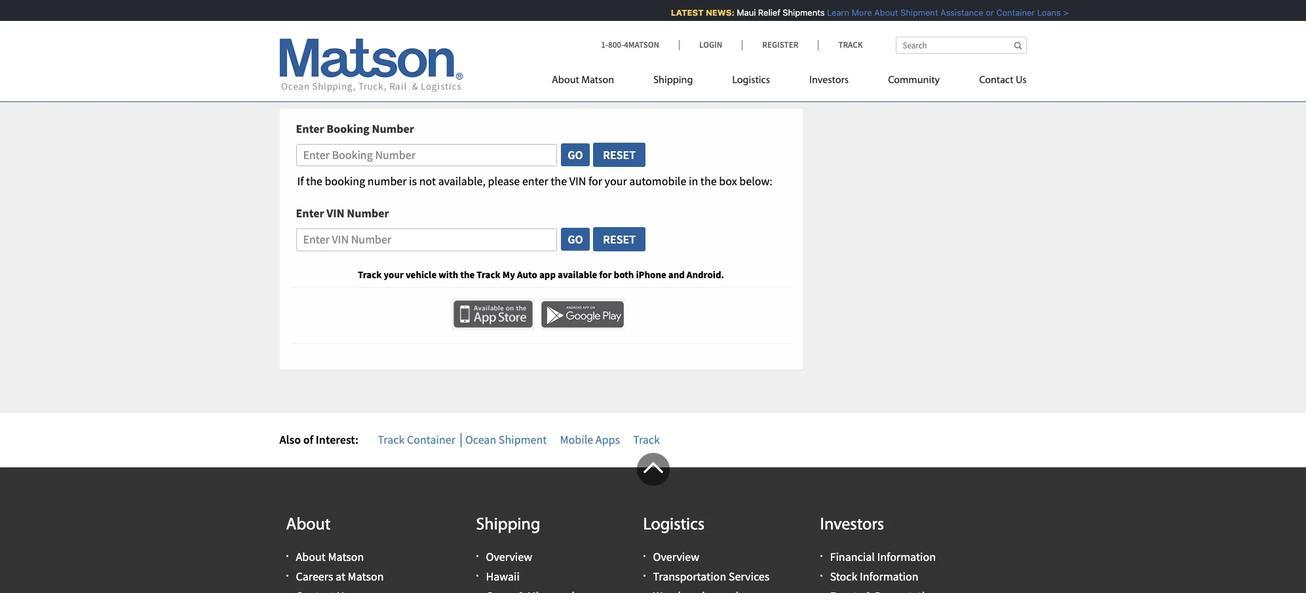 Task type: locate. For each thing, give the bounding box(es) containing it.
to right quote
[[759, 14, 769, 29]]

1 vertical spatial enter
[[296, 206, 324, 221]]

**please
[[279, 58, 321, 73]]

0 vertical spatial enter
[[296, 121, 324, 136]]

matson right 'at'
[[348, 570, 384, 585]]

container left │ocean
[[407, 433, 455, 448]]

note
[[324, 58, 346, 73]]

at
[[336, 570, 345, 585]]

1 vertical spatial of
[[303, 433, 313, 448]]

0 vertical spatial of
[[468, 58, 478, 73]]

blue matson logo with ocean, shipping, truck, rail and logistics written beneath it. image
[[279, 39, 463, 92]]

0 horizontal spatial possible
[[361, 77, 402, 92]]

my
[[502, 269, 515, 281]]

contact us
[[979, 75, 1027, 86]]

overview
[[486, 550, 532, 565], [653, 550, 699, 565]]

0 vertical spatial shipment
[[896, 7, 934, 18]]

0 vertical spatial shipping
[[653, 75, 693, 86]]

number for enter booking number
[[372, 121, 414, 136]]

0 horizontal spatial please
[[331, 32, 363, 47]]

vin down booking
[[327, 206, 345, 221]]

0 horizontal spatial shipment
[[499, 433, 547, 448]]

please inside for assistance tracking your vehicle, questions about your vehicle shipment, or to get a free quote to or from hawaii, guam, alaska, and the u.s. mainland, please
[[331, 32, 363, 47]]

number down number
[[347, 206, 389, 221]]

check right get
[[702, 7, 726, 18]]

2 enter from the top
[[296, 206, 324, 221]]

Enter VIN Number text field
[[296, 229, 557, 252]]

latest news: maui relief shipments learn more about shipment assistance or container loans >
[[667, 7, 1064, 18]]

track link
[[818, 39, 863, 50], [633, 433, 660, 448]]

your up us
[[394, 14, 416, 29]]

0 vertical spatial vehicle
[[565, 14, 600, 29]]

operating
[[813, 7, 851, 18], [449, 77, 497, 92]]

logistics up transportation
[[643, 517, 705, 535]]

apple image
[[451, 298, 534, 331]]

0 vertical spatial auto
[[394, 58, 417, 73]]

0 horizontal spatial check
[[639, 58, 668, 73]]

overview transportation services
[[653, 550, 769, 585]]

0 horizontal spatial hours
[[437, 58, 466, 73]]

2 overview from the left
[[653, 550, 699, 565]]

register
[[762, 39, 798, 50]]

information down financial information link
[[860, 570, 918, 585]]

1 vertical spatial investors
[[820, 517, 884, 535]]

adjusted
[[777, 7, 811, 18], [404, 77, 447, 92]]

0 horizontal spatial auto
[[394, 58, 417, 73]]

please up note
[[331, 32, 363, 47]]

for left both
[[599, 269, 612, 281]]

overview link up transportation
[[653, 550, 699, 565]]

for assistance tracking your vehicle, questions about your vehicle shipment, or to get a free quote to or from hawaii, guam, alaska, and the u.s. mainland, please
[[279, 14, 981, 47]]

shipment right │ocean
[[499, 433, 547, 448]]

1 vertical spatial number
[[347, 206, 389, 221]]

about inside about matson careers at matson
[[296, 550, 326, 565]]

vehicle
[[565, 14, 600, 29], [406, 269, 437, 281]]

track link up backtop image
[[633, 433, 660, 448]]

goolge play image
[[541, 298, 624, 330]]

0 horizontal spatial track link
[[633, 433, 660, 448]]

or
[[982, 7, 990, 18], [655, 14, 665, 29], [772, 14, 782, 29]]

1 horizontal spatial possible
[[741, 7, 774, 18]]

1 horizontal spatial logistics
[[732, 75, 770, 86]]

hawaii
[[486, 570, 520, 585]]

None search field
[[896, 37, 1027, 54]]

0 horizontal spatial operating
[[449, 77, 497, 92]]

1 horizontal spatial to
[[759, 14, 769, 29]]

auto right my
[[517, 269, 537, 281]]

0 horizontal spatial please
[[604, 58, 636, 73]]

0 horizontal spatial or
[[655, 14, 665, 29]]

and inside for assistance tracking your vehicle, questions about your vehicle shipment, or to get a free quote to or from hawaii, guam, alaska, and the u.s. mainland, please
[[921, 14, 940, 29]]

container left loans
[[992, 7, 1031, 18]]

your
[[607, 7, 632, 18]]

overview up transportation
[[653, 550, 699, 565]]

1 horizontal spatial of
[[468, 58, 478, 73]]

shipments
[[779, 7, 821, 18]]

u.s.
[[961, 14, 981, 29]]

logistics
[[732, 75, 770, 86], [643, 517, 705, 535]]

1 overview from the left
[[486, 550, 532, 565]]

of right also
[[303, 433, 313, 448]]

enter for enter booking number
[[296, 121, 324, 136]]

check
[[702, 7, 726, 18], [639, 58, 668, 73]]

to left get
[[668, 14, 678, 29]]

shipping up overview hawaii on the bottom left of the page
[[476, 517, 540, 535]]

0 vertical spatial please
[[673, 7, 699, 18]]

contact
[[365, 32, 402, 47]]

contact us .
[[365, 32, 419, 47]]

vehicle left the with
[[406, 269, 437, 281]]

0 vertical spatial information
[[877, 550, 936, 565]]

0 vertical spatial number
[[372, 121, 414, 136]]

1 vertical spatial logistics
[[643, 517, 705, 535]]

a
[[698, 14, 704, 29]]

number up enter booking number text box
[[372, 121, 414, 136]]

overview inside overview transportation services
[[653, 550, 699, 565]]

1 vertical spatial adjusted
[[404, 77, 447, 92]]

the
[[943, 14, 959, 29], [306, 174, 322, 189], [551, 174, 567, 189], [700, 174, 717, 189], [460, 269, 475, 281]]

financial information stock information
[[830, 550, 936, 585]]

interest:
[[316, 433, 358, 448]]

1 horizontal spatial about matson link
[[552, 69, 634, 96]]

0 horizontal spatial holiday
[[521, 77, 557, 92]]

available
[[558, 269, 597, 281]]

1 vertical spatial about matson link
[[296, 550, 364, 565]]

1 horizontal spatial vehicle
[[565, 14, 600, 29]]

possible up register link
[[741, 7, 774, 18]]

overview link for logistics
[[653, 550, 699, 565]]

1 vertical spatial shipping
[[476, 517, 540, 535]]

track container │ocean shipment
[[378, 433, 547, 448]]

or for to
[[655, 14, 665, 29]]

relief
[[754, 7, 776, 18]]

1 horizontal spatial shipping
[[653, 75, 693, 86]]

android.
[[687, 269, 724, 281]]

0 vertical spatial logistics
[[732, 75, 770, 86]]

1 vertical spatial operating
[[449, 77, 497, 92]]

0 vertical spatial investors
[[809, 75, 849, 86]]

matson for about matson
[[581, 75, 614, 86]]

for right enter
[[588, 174, 602, 189]]

or left latest
[[655, 14, 665, 29]]

1 enter from the top
[[296, 121, 324, 136]]

login
[[699, 39, 722, 50]]

shipping down 4matson at the top
[[653, 75, 693, 86]]

Search search field
[[896, 37, 1027, 54]]

adjusted right the relief
[[777, 7, 811, 18]]

overview link up hawaii 'link'
[[486, 550, 532, 565]]

for
[[279, 14, 296, 29]]

vin right enter
[[569, 174, 586, 189]]

number
[[368, 174, 407, 189]]

1 horizontal spatial operating
[[813, 7, 851, 18]]

logistics inside footer
[[643, 517, 705, 535]]

enter left "booking"
[[296, 121, 324, 136]]

2 horizontal spatial or
[[982, 7, 990, 18]]

shipping inside "top menu" navigation
[[653, 75, 693, 86]]

booking
[[327, 121, 370, 136]]

get
[[680, 14, 696, 29]]

0 vertical spatial about matson link
[[552, 69, 634, 96]]

1-
[[601, 39, 608, 50]]

alaska,
[[884, 14, 919, 29]]

1 horizontal spatial adjusted
[[777, 7, 811, 18]]

overview for shipping
[[486, 550, 532, 565]]

1 vertical spatial vin
[[327, 206, 345, 221]]

about for about matson
[[552, 75, 579, 86]]

0 vertical spatial matson
[[581, 75, 614, 86]]

the left u.s.
[[943, 14, 959, 29]]

lot
[[419, 58, 435, 73]]

about inside 'link'
[[552, 75, 579, 86]]

2 overview link from the left
[[653, 550, 699, 565]]

footer
[[0, 454, 1306, 594]]

mobile
[[560, 433, 593, 448]]

0 horizontal spatial adjusted
[[404, 77, 447, 92]]

matson down changed.
[[581, 75, 614, 86]]

of up for possible adjusted operating and holiday hours.**
[[468, 58, 478, 73]]

800-
[[608, 39, 624, 50]]

1 vertical spatial matson
[[328, 550, 364, 565]]

1 vertical spatial possible
[[361, 77, 402, 92]]

please left enter
[[488, 174, 520, 189]]

0 vertical spatial check
[[702, 7, 726, 18]]

and right alaska,
[[921, 14, 940, 29]]

overview link
[[486, 550, 532, 565], [653, 550, 699, 565]]

please
[[331, 32, 363, 47], [488, 174, 520, 189]]

matson inside "top menu" navigation
[[581, 75, 614, 86]]

holiday down "have"
[[521, 77, 557, 92]]

0 horizontal spatial overview
[[486, 550, 532, 565]]

enter
[[296, 121, 324, 136], [296, 206, 324, 221]]

None button
[[593, 142, 646, 168], [560, 143, 590, 167], [593, 227, 646, 253], [560, 228, 590, 252], [593, 142, 646, 168], [560, 143, 590, 167], [593, 227, 646, 253], [560, 228, 590, 252]]

possible down matson's
[[361, 77, 402, 92]]

please down 800- at the left top of page
[[604, 58, 636, 73]]

careers
[[296, 570, 333, 585]]

holiday right more
[[871, 7, 899, 18]]

1 horizontal spatial container
[[992, 7, 1031, 18]]

1 horizontal spatial please
[[488, 174, 520, 189]]

1 vertical spatial auto
[[517, 269, 537, 281]]

check down 4matson at the top
[[639, 58, 668, 73]]

financial
[[830, 550, 875, 565]]

investors up financial
[[820, 517, 884, 535]]

1 vertical spatial please
[[604, 58, 636, 73]]

latest notifications
[[279, 58, 982, 92]]

0 vertical spatial operating
[[813, 7, 851, 18]]

have
[[531, 58, 554, 73]]

0 horizontal spatial of
[[303, 433, 313, 448]]

1 overview link from the left
[[486, 550, 532, 565]]

information up stock information link
[[877, 550, 936, 565]]

for
[[728, 7, 739, 18], [345, 77, 358, 92], [588, 174, 602, 189], [599, 269, 612, 281]]

or right u.s.
[[982, 7, 990, 18]]

backtop image
[[637, 454, 669, 486]]

number
[[372, 121, 414, 136], [347, 206, 389, 221]]

investors
[[809, 75, 849, 86], [820, 517, 884, 535]]

investors down 'hawaii,'
[[809, 75, 849, 86]]

1 horizontal spatial check
[[702, 7, 726, 18]]

track link down 'hawaii,'
[[818, 39, 863, 50]]

0 vertical spatial vin
[[569, 174, 586, 189]]

logistics down register link
[[732, 75, 770, 86]]

auto
[[394, 58, 417, 73], [517, 269, 537, 281]]

1-800-4matson
[[601, 39, 659, 50]]

0 vertical spatial track link
[[818, 39, 863, 50]]

auto left the lot
[[394, 58, 417, 73]]

1 horizontal spatial shipment
[[896, 7, 934, 18]]

1 horizontal spatial overview link
[[653, 550, 699, 565]]

shipment left the assistance in the top right of the page
[[896, 7, 934, 18]]

posted
[[926, 7, 953, 18]]

or left from
[[772, 14, 782, 29]]

with
[[439, 269, 458, 281]]

1 horizontal spatial overview
[[653, 550, 699, 565]]

track container │ocean shipment link
[[378, 433, 547, 448]]

please left news:
[[673, 7, 699, 18]]

0 horizontal spatial about matson link
[[296, 550, 364, 565]]

enter down 'if'
[[296, 206, 324, 221]]

changed.
[[557, 58, 602, 73]]

matson up 'at'
[[328, 550, 364, 565]]

1 horizontal spatial holiday
[[871, 7, 899, 18]]

hours right the lot
[[437, 58, 466, 73]]

0 horizontal spatial overview link
[[486, 550, 532, 565]]

0 vertical spatial please
[[331, 32, 363, 47]]

1 horizontal spatial hours
[[901, 7, 924, 18]]

0 horizontal spatial logistics
[[643, 517, 705, 535]]

1 vertical spatial please
[[488, 174, 520, 189]]

overview up hawaii 'link'
[[486, 550, 532, 565]]

0 horizontal spatial to
[[668, 14, 678, 29]]

1 horizontal spatial please
[[673, 7, 699, 18]]

assistance
[[298, 14, 349, 29]]

adjusted down the lot
[[404, 77, 447, 92]]

track
[[838, 39, 863, 50], [358, 269, 382, 281], [477, 269, 500, 281], [378, 433, 405, 448], [633, 433, 660, 448]]

the right 'if'
[[306, 174, 322, 189]]

hawaii,
[[810, 14, 847, 29]]

0 horizontal spatial container
[[407, 433, 455, 448]]

for possible adjusted operating and holiday hours.**
[[342, 77, 599, 92]]

about
[[870, 7, 894, 18], [552, 75, 579, 86], [286, 517, 331, 535], [296, 550, 326, 565]]

0 vertical spatial possible
[[741, 7, 774, 18]]

vehicle
[[634, 7, 671, 18]]

0 vertical spatial hours
[[901, 7, 924, 18]]

0 horizontal spatial vehicle
[[406, 269, 437, 281]]

vehicle left your
[[565, 14, 600, 29]]

1 horizontal spatial auto
[[517, 269, 537, 281]]

from
[[784, 14, 808, 29]]

overview hawaii
[[486, 550, 532, 585]]

app
[[539, 269, 556, 281]]

1 vertical spatial holiday
[[521, 77, 557, 92]]

1 vertical spatial shipment
[[499, 433, 547, 448]]

hours left posted
[[901, 7, 924, 18]]

0 vertical spatial holiday
[[871, 7, 899, 18]]

matson
[[581, 75, 614, 86], [328, 550, 364, 565], [348, 570, 384, 585]]



Task type: vqa. For each thing, say whether or not it's contained in the screenshot.
the rightmost freight
no



Task type: describe. For each thing, give the bounding box(es) containing it.
>
[[1059, 7, 1064, 18]]

stock
[[830, 570, 857, 585]]

for down note
[[345, 77, 358, 92]]

dropping
[[487, 7, 533, 18]]

1-800-4matson link
[[601, 39, 679, 50]]

about for about matson careers at matson
[[296, 550, 326, 565]]

0 horizontal spatial vin
[[327, 206, 345, 221]]

us
[[404, 32, 416, 47]]

also of interest:
[[279, 433, 358, 448]]

1 vertical spatial track link
[[633, 433, 660, 448]]

1 horizontal spatial or
[[772, 14, 782, 29]]

transportation
[[653, 570, 726, 585]]

iphone
[[636, 269, 666, 281]]

community
[[888, 75, 940, 86]]

2 to from the left
[[759, 14, 769, 29]]

assistance
[[936, 7, 979, 18]]

stock information link
[[830, 570, 918, 585]]

financial information link
[[830, 550, 936, 565]]

loans
[[1033, 7, 1057, 18]]

about
[[509, 14, 538, 29]]

if the booking number is not available, please enter the vin for your automobile in the box below:
[[297, 174, 773, 189]]

the right the with
[[460, 269, 475, 281]]

us.
[[1127, 7, 1139, 18]]

below:
[[739, 174, 773, 189]]

in
[[689, 174, 698, 189]]

free
[[706, 14, 726, 29]]

if
[[297, 174, 304, 189]]

under
[[956, 7, 979, 18]]

enter vin number
[[296, 206, 389, 221]]

services
[[729, 570, 769, 585]]

transportation services link
[[653, 570, 769, 585]]

and right iphone
[[668, 269, 685, 281]]

about matson link for careers at matson link
[[296, 550, 364, 565]]

box
[[719, 174, 737, 189]]

1 vertical spatial vehicle
[[406, 269, 437, 281]]

**please note matson's auto lot hours of operation have changed. please check
[[279, 58, 670, 73]]

footer containing about
[[0, 454, 1306, 594]]

notifications
[[279, 77, 342, 92]]

both
[[614, 269, 634, 281]]

contact us link
[[959, 69, 1027, 96]]

guam,
[[849, 14, 882, 29]]

your left automobile
[[605, 174, 627, 189]]

about matson
[[552, 75, 614, 86]]

.
[[416, 32, 419, 47]]

and down operation
[[499, 77, 518, 92]]

hours.**
[[560, 77, 599, 92]]

about for about
[[286, 517, 331, 535]]

register link
[[742, 39, 818, 50]]

about matson link for shipping link
[[552, 69, 634, 96]]

automobile
[[629, 174, 686, 189]]

track your vehicle with the track my auto app available for both iphone and android.
[[358, 269, 724, 281]]

0 vertical spatial container
[[992, 7, 1031, 18]]

overview link for shipping
[[486, 550, 532, 565]]

investors link
[[790, 69, 868, 96]]

1 vertical spatial container
[[407, 433, 455, 448]]

1 vertical spatial information
[[860, 570, 918, 585]]

0 horizontal spatial shipping
[[476, 517, 540, 535]]

login link
[[679, 39, 742, 50]]

is
[[409, 174, 417, 189]]

latest
[[667, 7, 699, 18]]

matson for about matson careers at matson
[[328, 550, 364, 565]]

1 vertical spatial hours
[[437, 58, 466, 73]]

news:
[[702, 7, 730, 18]]

not
[[419, 174, 436, 189]]

the inside for assistance tracking your vehicle, questions about your vehicle shipment, or to get a free quote to or from hawaii, guam, alaska, and the u.s. mainland, please
[[943, 14, 959, 29]]

dropping off/picking up your vehicle please check for possible adjusted operating and holiday hours posted under "latest notifications" before visiting us.
[[487, 7, 1139, 18]]

for right free on the top right
[[728, 7, 739, 18]]

visiting
[[1097, 7, 1125, 18]]

2 vertical spatial matson
[[348, 570, 384, 585]]

your down enter vin number text field
[[384, 269, 404, 281]]

logistics link
[[713, 69, 790, 96]]

investors inside "link"
[[809, 75, 849, 86]]

more
[[847, 7, 868, 18]]

your right about on the left top of the page
[[541, 14, 563, 29]]

booking
[[325, 174, 365, 189]]

latest
[[953, 58, 982, 73]]

1 horizontal spatial track link
[[818, 39, 863, 50]]

0 vertical spatial adjusted
[[777, 7, 811, 18]]

top menu navigation
[[552, 69, 1027, 96]]

contact us link
[[365, 32, 416, 47]]

us
[[1016, 75, 1027, 86]]

enter for enter vin number
[[296, 206, 324, 221]]

before
[[1068, 7, 1094, 18]]

overview for logistics
[[653, 550, 699, 565]]

1 vertical spatial check
[[639, 58, 668, 73]]

latest notifications link
[[279, 58, 982, 92]]

the right enter
[[551, 174, 567, 189]]

off/picking
[[535, 7, 591, 18]]

operation
[[480, 58, 528, 73]]

vehicle,
[[418, 14, 456, 29]]

questions
[[458, 14, 507, 29]]

1 horizontal spatial vin
[[569, 174, 586, 189]]

or for container
[[982, 7, 990, 18]]

and right learn
[[853, 7, 868, 18]]

up
[[593, 7, 605, 18]]

contact
[[979, 75, 1013, 86]]

enter
[[522, 174, 548, 189]]

1 to from the left
[[668, 14, 678, 29]]

vehicle inside for assistance tracking your vehicle, questions about your vehicle shipment, or to get a free quote to or from hawaii, guam, alaska, and the u.s. mainland, please
[[565, 14, 600, 29]]

notifications"
[[1012, 7, 1066, 18]]

enter booking number
[[296, 121, 414, 136]]

number for enter vin number
[[347, 206, 389, 221]]

apps
[[596, 433, 620, 448]]

│ocean
[[458, 433, 496, 448]]

mobile apps
[[560, 433, 620, 448]]

maui
[[733, 7, 752, 18]]

Enter Booking Number text field
[[296, 144, 557, 167]]

community link
[[868, 69, 959, 96]]

search image
[[1014, 41, 1022, 50]]

the right in
[[700, 174, 717, 189]]

shipping link
[[634, 69, 713, 96]]

logistics inside logistics link
[[732, 75, 770, 86]]

learn more about shipment assistance or container loans > link
[[823, 7, 1064, 18]]

shipment,
[[603, 14, 652, 29]]

also
[[279, 433, 301, 448]]



